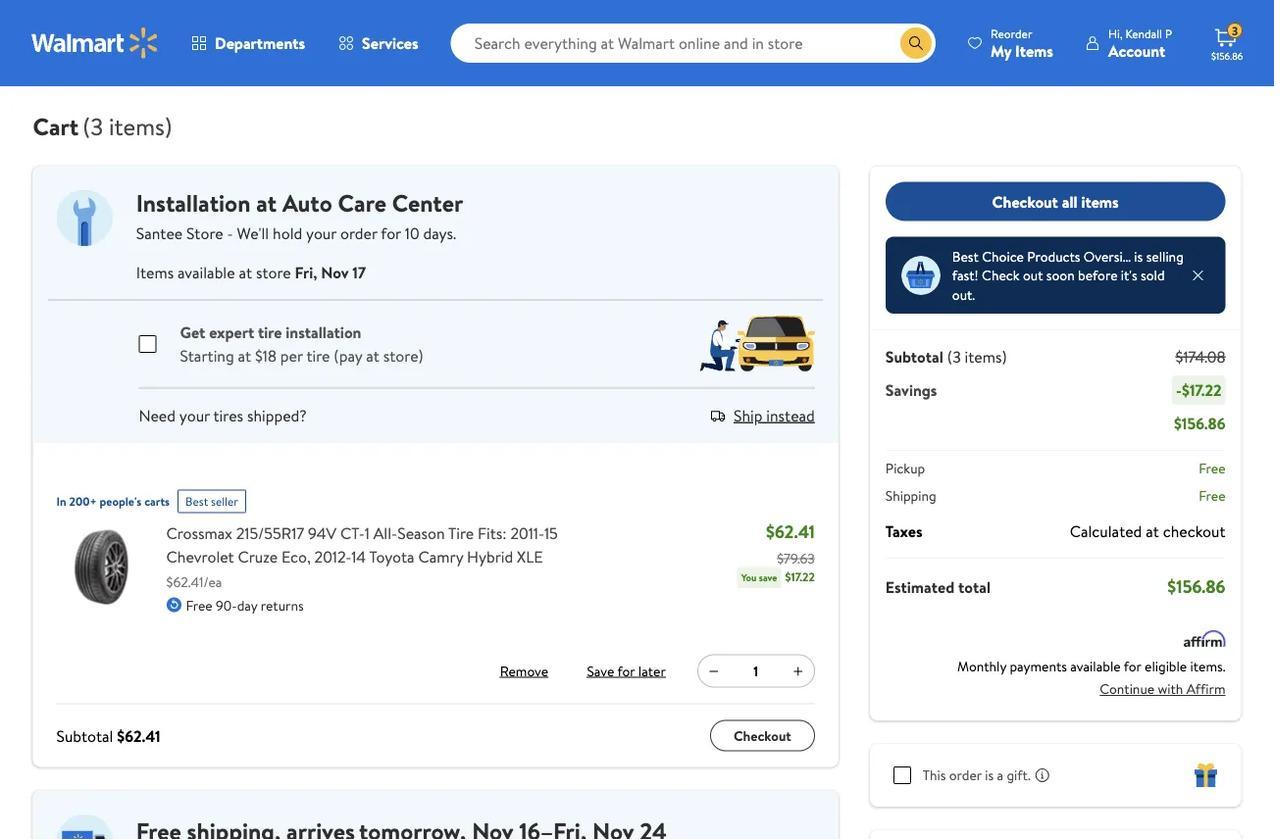 Task type: vqa. For each thing, say whether or not it's contained in the screenshot.
second ,
no



Task type: locate. For each thing, give the bounding box(es) containing it.
1 vertical spatial (3
[[948, 346, 961, 368]]

-
[[227, 222, 233, 244], [1176, 380, 1182, 401]]

subtotal for subtotal $62.41
[[56, 726, 113, 747]]

1 vertical spatial available
[[1071, 657, 1121, 676]]

out.
[[952, 285, 975, 304]]

0 vertical spatial subtotal
[[886, 346, 944, 368]]

season
[[397, 522, 445, 544]]

$62.41/ea
[[166, 573, 222, 592]]

0 vertical spatial (3
[[83, 110, 103, 143]]

- left we'll
[[227, 222, 233, 244]]

1 vertical spatial your
[[179, 405, 210, 426]]

for up continue
[[1124, 657, 1142, 676]]

1 horizontal spatial available
[[1071, 657, 1121, 676]]

0 vertical spatial best
[[952, 247, 979, 266]]

- down $174.08
[[1176, 380, 1182, 401]]

1 horizontal spatial $17.22
[[1182, 380, 1222, 401]]

15
[[544, 522, 558, 544]]

all-
[[373, 522, 397, 544]]

items right my
[[1016, 40, 1054, 61]]

checkout down 'increase quantity crossmax 215/55r17 94v ct-1 all-season tire fits: 2011-15 chevrolet cruze eco, 2012-14 toyota camry hybrid xle, current quantity 1' image
[[734, 726, 792, 746]]

toyota
[[369, 546, 415, 568]]

0 horizontal spatial checkout
[[734, 726, 792, 746]]

1 vertical spatial $17.22
[[785, 569, 815, 586]]

order
[[340, 222, 378, 244], [949, 766, 982, 785]]

1 horizontal spatial items
[[1016, 40, 1054, 61]]

available down store
[[178, 261, 235, 283]]

1 vertical spatial best
[[185, 493, 208, 510]]

need
[[139, 405, 176, 426]]

1 horizontal spatial $62.41
[[766, 520, 815, 545]]

available
[[178, 261, 235, 283], [1071, 657, 1121, 676]]

2011-
[[511, 522, 544, 544]]

0 horizontal spatial tire
[[258, 321, 282, 343]]

hold
[[273, 222, 302, 244]]

items available at store fri, nov 17
[[136, 261, 366, 283]]

for
[[381, 222, 401, 244], [1124, 657, 1142, 676], [618, 662, 635, 681]]

1 horizontal spatial is
[[1135, 247, 1143, 266]]

tire down installation
[[306, 345, 330, 366]]

cruze
[[238, 546, 278, 568]]

0 horizontal spatial $17.22
[[785, 569, 815, 586]]

$18
[[255, 345, 277, 366]]

this
[[923, 766, 946, 785]]

days.
[[423, 222, 456, 244]]

1 vertical spatial order
[[949, 766, 982, 785]]

0 horizontal spatial $62.41
[[117, 726, 160, 747]]

savings
[[886, 380, 937, 401]]

for inside button
[[618, 662, 635, 681]]

0 horizontal spatial order
[[340, 222, 378, 244]]

best for best seller
[[185, 493, 208, 510]]

checkout all items
[[992, 191, 1119, 212]]

1 horizontal spatial best
[[952, 247, 979, 266]]

ship
[[734, 405, 763, 426]]

1 vertical spatial is
[[985, 766, 994, 785]]

$62.41 $79.63 you save $17.22
[[741, 520, 815, 586]]

2 horizontal spatial for
[[1124, 657, 1142, 676]]

checkout
[[1163, 521, 1226, 543]]

search icon image
[[909, 35, 924, 51]]

1 horizontal spatial (3
[[948, 346, 961, 368]]

0 horizontal spatial -
[[227, 222, 233, 244]]

we'll
[[237, 222, 269, 244]]

0 horizontal spatial 1
[[365, 522, 370, 544]]

best left choice
[[952, 247, 979, 266]]

affirm image
[[1184, 631, 1226, 648]]

fulfillment logo image down the subtotal $62.41
[[56, 815, 113, 840]]

1 vertical spatial $62.41
[[117, 726, 160, 747]]

0 horizontal spatial (3
[[83, 110, 103, 143]]

1 vertical spatial -
[[1176, 380, 1182, 401]]

crossmax 215/55r17 94v ct-1 all-season tire fits: 2011-15 chevrolet cruze eco, 2012-14 toyota camry hybrid xle $62.41/ea
[[166, 522, 558, 592]]

1 horizontal spatial for
[[618, 662, 635, 681]]

reorder
[[991, 25, 1033, 42]]

$156.86 down '3' at the top of page
[[1212, 49, 1243, 62]]

0 vertical spatial fulfillment logo image
[[56, 190, 113, 246]]

subtotal $62.41
[[56, 726, 160, 747]]

1 inside crossmax 215/55r17 94v ct-1 all-season tire fits: 2011-15 chevrolet cruze eco, 2012-14 toyota camry hybrid xle $62.41/ea
[[365, 522, 370, 544]]

hybrid
[[467, 546, 513, 568]]

out
[[1023, 266, 1043, 285]]

- inside installation at auto care center santee store - we'll hold your order for 10 days.
[[227, 222, 233, 244]]

order down care
[[340, 222, 378, 244]]

your
[[306, 222, 337, 244], [179, 405, 210, 426]]

a
[[997, 766, 1004, 785]]

your down auto
[[306, 222, 337, 244]]

per
[[280, 345, 303, 366]]

$156.86 up affirm image
[[1168, 575, 1226, 599]]

fits:
[[478, 522, 507, 544]]

order right this
[[949, 766, 982, 785]]

cart (3 items)
[[33, 110, 172, 143]]

remove
[[500, 662, 549, 681]]

your inside installation at auto care center santee store - we'll hold your order for 10 days.
[[306, 222, 337, 244]]

1 horizontal spatial checkout
[[992, 191, 1058, 212]]

in 200+ people's carts
[[56, 493, 170, 510]]

2012-
[[315, 546, 351, 568]]

is
[[1135, 247, 1143, 266], [985, 766, 994, 785]]

1
[[365, 522, 370, 544], [754, 662, 759, 681]]

best inside alert
[[185, 493, 208, 510]]

0 horizontal spatial for
[[381, 222, 401, 244]]

affirm
[[1187, 680, 1226, 699]]

1 horizontal spatial your
[[306, 222, 337, 244]]

tire up $18
[[258, 321, 282, 343]]

items) right cart
[[109, 110, 172, 143]]

fulfillment logo image
[[56, 190, 113, 246], [56, 815, 113, 840]]

$62.41
[[766, 520, 815, 545], [117, 726, 160, 747]]

0 vertical spatial -
[[227, 222, 233, 244]]

1 vertical spatial checkout
[[734, 726, 792, 746]]

best for best choice products oversi... is selling fast! check out soon before it's sold out.
[[952, 247, 979, 266]]

items.
[[1191, 657, 1226, 676]]

0 horizontal spatial best
[[185, 493, 208, 510]]

check
[[982, 266, 1020, 285]]

None checkbox
[[139, 323, 156, 341]]

0 vertical spatial items)
[[109, 110, 172, 143]]

(3 right cart
[[83, 110, 103, 143]]

$62.41 inside $62.41 $79.63 you save $17.22
[[766, 520, 815, 545]]

fulfillment logo image left santee
[[56, 190, 113, 246]]

close nudge image
[[1191, 268, 1206, 283]]

1 horizontal spatial subtotal
[[886, 346, 944, 368]]

for inside monthly payments available for eligible items. continue with affirm
[[1124, 657, 1142, 676]]

shipping
[[886, 486, 937, 505]]

at left store
[[239, 261, 252, 283]]

(3 for subtotal
[[948, 346, 961, 368]]

best seller
[[185, 493, 238, 510]]

is left selling
[[1135, 247, 1143, 266]]

1 left 'increase quantity crossmax 215/55r17 94v ct-1 all-season tire fits: 2011-15 chevrolet cruze eco, 2012-14 toyota camry hybrid xle, current quantity 1' image
[[754, 662, 759, 681]]

0 vertical spatial $62.41
[[766, 520, 815, 545]]

best seller alert
[[178, 482, 246, 514]]

1 vertical spatial free
[[1199, 486, 1226, 505]]

1 horizontal spatial tire
[[306, 345, 330, 366]]

0 vertical spatial free
[[1199, 459, 1226, 478]]

$156.86 down -$17.22
[[1174, 413, 1226, 435]]

checkout for checkout all items
[[992, 191, 1058, 212]]

2 fulfillment logo image from the top
[[56, 815, 113, 840]]

is left a
[[985, 766, 994, 785]]

0 horizontal spatial subtotal
[[56, 726, 113, 747]]

1 vertical spatial subtotal
[[56, 726, 113, 747]]

1 horizontal spatial items)
[[965, 346, 1007, 368]]

your left tires
[[179, 405, 210, 426]]

best left seller
[[185, 493, 208, 510]]

$17.22 down $174.08
[[1182, 380, 1222, 401]]

for left 10 on the left top of the page
[[381, 222, 401, 244]]

at right (pay
[[366, 345, 380, 366]]

checkout left all
[[992, 191, 1058, 212]]

1 vertical spatial items)
[[965, 346, 1007, 368]]

1 vertical spatial tire
[[306, 345, 330, 366]]

increase quantity crossmax 215/55r17 94v ct-1 all-season tire fits: 2011-15 chevrolet cruze eco, 2012-14 toyota camry hybrid xle, current quantity 1 image
[[791, 664, 806, 679]]

at inside installation at auto care center santee store - we'll hold your order for 10 days.
[[256, 187, 277, 220]]

get expert tire installation, starting at $18 per tire (pay at store), page will refresh upon selection element
[[139, 321, 424, 366]]

best choice products oversi... is selling fast! check out soon before it's sold out.
[[952, 247, 1184, 304]]

free 90-day returns
[[186, 596, 304, 615]]

calculated at checkout
[[1070, 521, 1226, 543]]

camry
[[418, 546, 463, 568]]

0 horizontal spatial available
[[178, 261, 235, 283]]

decrease quantity crossmax 215/55r17 94v ct-1 all-season tire fits: 2011-15 chevrolet cruze eco, 2012-14 toyota camry hybrid xle, current quantity 1 image
[[706, 664, 722, 679]]

oversi...
[[1084, 247, 1131, 266]]

for right the save
[[618, 662, 635, 681]]

94v
[[308, 522, 337, 544]]

chevrolet
[[166, 546, 234, 568]]

1 left all- in the bottom of the page
[[365, 522, 370, 544]]

eligible
[[1145, 657, 1187, 676]]

crossmax 215/55r17 94v ct-1 all-season tire fits: 2011-15 chevrolet cruze eco, 2012-14 toyota camry hybrid xle, with add-on services, $62.41/ea, 1 in cart image
[[56, 521, 151, 616]]

$17.22 down $79.63 in the bottom right of the page
[[785, 569, 815, 586]]

0 vertical spatial is
[[1135, 247, 1143, 266]]

0 vertical spatial checkout
[[992, 191, 1058, 212]]

get expert tire installation starting at $18 per tire (pay at store)
[[180, 321, 424, 366]]

account
[[1109, 40, 1166, 61]]

walmart image
[[31, 27, 159, 59]]

reorder my items
[[991, 25, 1054, 61]]

(3
[[83, 110, 103, 143], [948, 346, 961, 368]]

1 fulfillment logo image from the top
[[56, 190, 113, 246]]

0 horizontal spatial items
[[136, 261, 174, 283]]

in 200+ people's carts alert
[[56, 482, 170, 514]]

at up we'll
[[256, 187, 277, 220]]

$174.08
[[1176, 346, 1226, 368]]

items) down out.
[[965, 346, 1007, 368]]

santee
[[136, 222, 183, 244]]

items down santee
[[136, 261, 174, 283]]

1 vertical spatial 1
[[754, 662, 759, 681]]

0 horizontal spatial your
[[179, 405, 210, 426]]

200+
[[69, 493, 97, 510]]

in
[[56, 493, 66, 510]]

available up continue
[[1071, 657, 1121, 676]]

$156.86
[[1212, 49, 1243, 62], [1174, 413, 1226, 435], [1168, 575, 1226, 599]]

0 vertical spatial your
[[306, 222, 337, 244]]

0 vertical spatial 1
[[365, 522, 370, 544]]

(3 down out.
[[948, 346, 961, 368]]

hi,
[[1109, 25, 1123, 42]]

0 vertical spatial items
[[1016, 40, 1054, 61]]

0 vertical spatial order
[[340, 222, 378, 244]]

2 vertical spatial $156.86
[[1168, 575, 1226, 599]]

p
[[1165, 25, 1172, 42]]

best inside best choice products oversi... is selling fast! check out soon before it's sold out.
[[952, 247, 979, 266]]

1 vertical spatial fulfillment logo image
[[56, 815, 113, 840]]

0 horizontal spatial items)
[[109, 110, 172, 143]]

fulfillment logo image inside the "free shipping, arrives tomorrow, nov 16 to fri, nov 24 92071" element
[[56, 815, 113, 840]]

soon
[[1047, 266, 1075, 285]]



Task type: describe. For each thing, give the bounding box(es) containing it.
store)
[[383, 345, 424, 366]]

eco,
[[282, 546, 311, 568]]

nov
[[321, 261, 349, 283]]

1 horizontal spatial -
[[1176, 380, 1182, 401]]

returns
[[261, 596, 304, 615]]

17
[[353, 261, 366, 283]]

this order is a gift.
[[923, 766, 1031, 785]]

remove button
[[493, 656, 556, 687]]

items) for cart (3 items)
[[109, 110, 172, 143]]

subtotal for subtotal (3 items)
[[886, 346, 944, 368]]

continue
[[1100, 680, 1155, 699]]

free for shipping
[[1199, 486, 1226, 505]]

checkout button
[[710, 721, 815, 752]]

it's
[[1121, 266, 1138, 285]]

expert
[[209, 321, 254, 343]]

continue with affirm link
[[1100, 674, 1226, 705]]

installation
[[286, 321, 361, 343]]

need your tires shipped?
[[139, 405, 307, 426]]

center
[[392, 187, 463, 220]]

learn more about gifting image
[[1035, 768, 1050, 784]]

store
[[256, 261, 291, 283]]

Search search field
[[451, 24, 936, 63]]

you
[[741, 571, 757, 585]]

10
[[405, 222, 420, 244]]

checkout all items button
[[886, 182, 1226, 221]]

taxes
[[886, 521, 923, 543]]

kendall
[[1126, 25, 1163, 42]]

xle
[[517, 546, 543, 568]]

14
[[351, 546, 366, 568]]

free shipping, arrives tomorrow, nov 16 to fri, nov 24 92071 element
[[33, 791, 839, 840]]

services
[[362, 32, 419, 54]]

items) for subtotal (3 items)
[[965, 346, 1007, 368]]

$79.63
[[777, 549, 815, 569]]

products
[[1027, 247, 1081, 266]]

0 vertical spatial $17.22
[[1182, 380, 1222, 401]]

my
[[991, 40, 1012, 61]]

at left $18
[[238, 345, 251, 366]]

Walmart Site-Wide search field
[[451, 24, 936, 63]]

ct-
[[341, 522, 365, 544]]

available inside monthly payments available for eligible items. continue with affirm
[[1071, 657, 1121, 676]]

items
[[1082, 191, 1119, 212]]

hi, kendall p account
[[1109, 25, 1172, 61]]

3
[[1232, 22, 1238, 39]]

1 vertical spatial $156.86
[[1174, 413, 1226, 435]]

fri,
[[295, 261, 317, 283]]

crossmax 215/55r17 94v ct-1 all-season tire fits: 2011-15 chevrolet cruze eco, 2012-14 toyota camry hybrid xle link
[[166, 521, 576, 569]]

installation at auto care center santee store - we'll hold your order for 10 days.
[[136, 187, 463, 244]]

1 horizontal spatial 1
[[754, 662, 759, 681]]

items inside the reorder my items
[[1016, 40, 1054, 61]]

none checkbox inside the get expert tire installation, starting at $18 per tire (pay at store), page will refresh upon selection element
[[139, 323, 156, 341]]

gift.
[[1007, 766, 1031, 785]]

for inside installation at auto care center santee store - we'll hold your order for 10 days.
[[381, 222, 401, 244]]

(pay
[[334, 345, 363, 366]]

monthly
[[958, 657, 1007, 676]]

at left checkout
[[1146, 521, 1159, 543]]

0 vertical spatial tire
[[258, 321, 282, 343]]

payments
[[1010, 657, 1067, 676]]

checkout for checkout
[[734, 726, 792, 746]]

departments
[[215, 32, 305, 54]]

save
[[759, 571, 777, 585]]

(3 for cart
[[83, 110, 103, 143]]

1 vertical spatial items
[[136, 261, 174, 283]]

0 vertical spatial $156.86
[[1212, 49, 1243, 62]]

later
[[639, 662, 666, 681]]

order inside installation at auto care center santee store - we'll hold your order for 10 days.
[[340, 222, 378, 244]]

get
[[180, 321, 205, 343]]

departments button
[[175, 20, 322, 67]]

estimated total
[[886, 576, 991, 598]]

less than x qty image
[[901, 256, 941, 295]]

store
[[186, 222, 223, 244]]

starting
[[180, 345, 234, 366]]

subtotal (3 items)
[[886, 346, 1007, 368]]

save
[[587, 662, 615, 681]]

215/55r17
[[236, 522, 304, 544]]

This order is a gift. checkbox
[[894, 767, 911, 785]]

with
[[1158, 680, 1184, 699]]

pickup
[[886, 459, 925, 478]]

estimated
[[886, 576, 955, 598]]

shipped?
[[247, 405, 307, 426]]

care
[[338, 187, 386, 220]]

gifting image
[[1194, 764, 1218, 788]]

carts
[[144, 493, 170, 510]]

day
[[237, 596, 258, 615]]

calculated
[[1070, 521, 1142, 543]]

tires
[[213, 405, 243, 426]]

1 horizontal spatial order
[[949, 766, 982, 785]]

ship instead button
[[734, 405, 815, 426]]

$17.22 inside $62.41 $79.63 you save $17.22
[[785, 569, 815, 586]]

2 vertical spatial free
[[186, 596, 213, 615]]

auto
[[282, 187, 332, 220]]

free for pickup
[[1199, 459, 1226, 478]]

all
[[1062, 191, 1078, 212]]

is inside best choice products oversi... is selling fast! check out soon before it's sold out.
[[1135, 247, 1143, 266]]

0 horizontal spatial is
[[985, 766, 994, 785]]

0 vertical spatial available
[[178, 261, 235, 283]]

ship instead
[[734, 405, 815, 426]]

save for later
[[587, 662, 666, 681]]

sold
[[1141, 266, 1165, 285]]

total
[[959, 576, 991, 598]]



